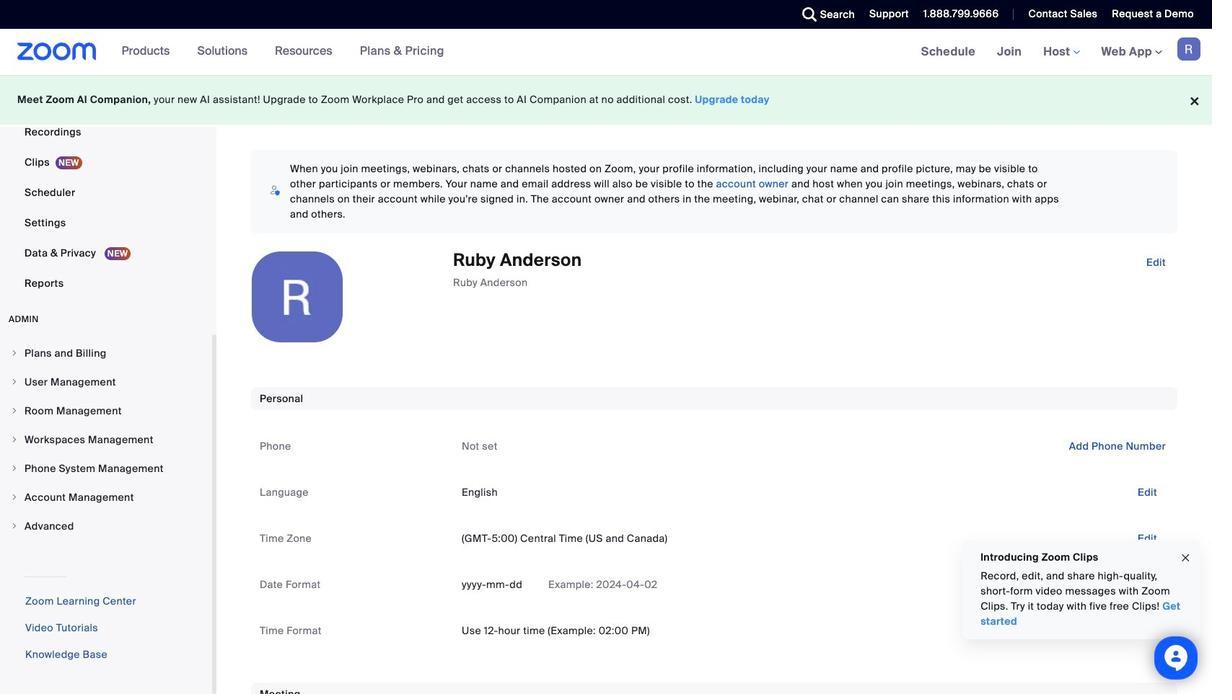 Task type: describe. For each thing, give the bounding box(es) containing it.
4 right image from the top
[[10, 494, 19, 502]]

personal menu menu
[[0, 0, 212, 299]]

product information navigation
[[111, 29, 455, 75]]

2 menu item from the top
[[0, 369, 212, 396]]

3 right image from the top
[[10, 465, 19, 473]]

1 menu item from the top
[[0, 340, 212, 367]]

4 menu item from the top
[[0, 426, 212, 454]]

edit user photo image
[[286, 291, 309, 304]]

7 menu item from the top
[[0, 513, 212, 540]]



Task type: locate. For each thing, give the bounding box(es) containing it.
right image
[[10, 349, 19, 358], [10, 378, 19, 387]]

0 vertical spatial right image
[[10, 349, 19, 358]]

menu item
[[0, 340, 212, 367], [0, 369, 212, 396], [0, 398, 212, 425], [0, 426, 212, 454], [0, 455, 212, 483], [0, 484, 212, 512], [0, 513, 212, 540]]

5 right image from the top
[[10, 522, 19, 531]]

right image for 7th menu item from the bottom
[[10, 349, 19, 358]]

user photo image
[[252, 252, 343, 343]]

1 vertical spatial right image
[[10, 378, 19, 387]]

banner
[[0, 29, 1212, 76]]

meetings navigation
[[910, 29, 1212, 76]]

1 right image from the top
[[10, 407, 19, 416]]

2 right image from the top
[[10, 436, 19, 444]]

zoom logo image
[[17, 43, 96, 61]]

5 menu item from the top
[[0, 455, 212, 483]]

right image for 6th menu item from the bottom of the admin menu menu
[[10, 378, 19, 387]]

footer
[[0, 75, 1212, 125]]

right image
[[10, 407, 19, 416], [10, 436, 19, 444], [10, 465, 19, 473], [10, 494, 19, 502], [10, 522, 19, 531]]

6 menu item from the top
[[0, 484, 212, 512]]

close image
[[1180, 550, 1191, 567]]

1 right image from the top
[[10, 349, 19, 358]]

admin menu menu
[[0, 340, 212, 542]]

2 right image from the top
[[10, 378, 19, 387]]

profile picture image
[[1178, 38, 1201, 61]]

3 menu item from the top
[[0, 398, 212, 425]]



